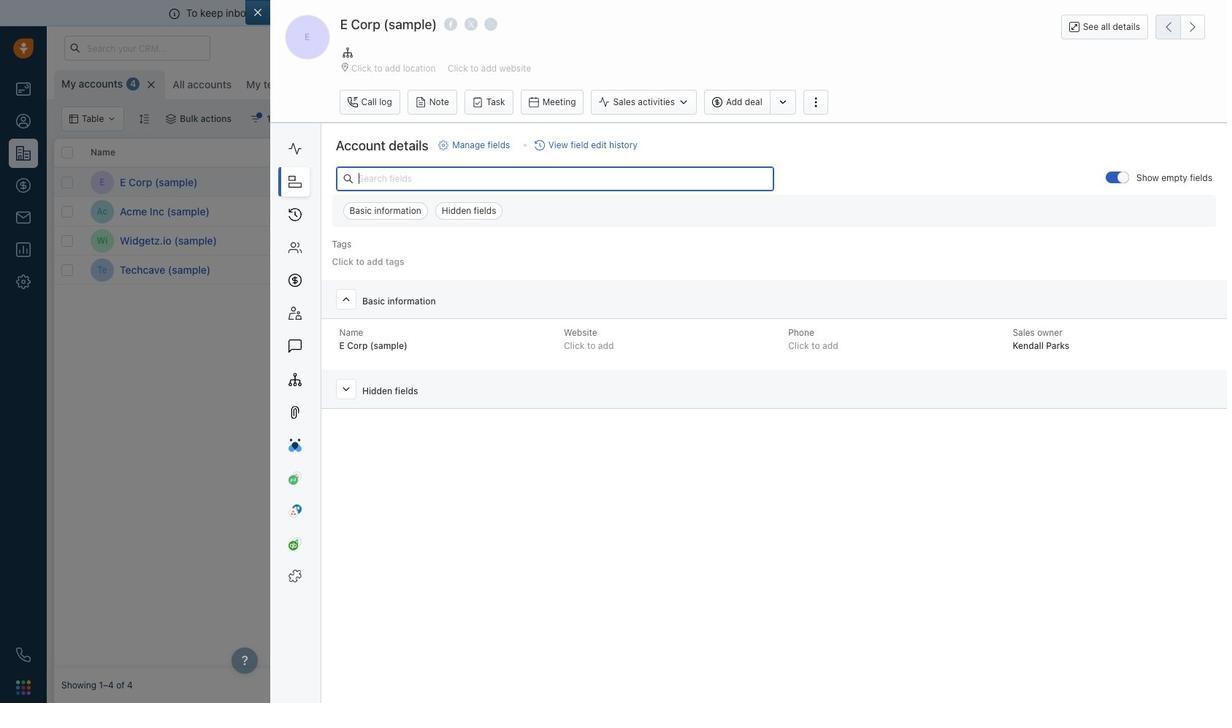 Task type: locate. For each thing, give the bounding box(es) containing it.
freshworks switcher image
[[16, 681, 31, 696]]

Search your CRM... text field
[[64, 36, 210, 61]]

row group
[[54, 168, 376, 285], [376, 168, 1220, 285]]

l image
[[384, 200, 407, 223]]

container_wx8msf4aqz5i3rn1 image
[[251, 114, 261, 124]]

row
[[54, 139, 376, 168]]

cell
[[1143, 168, 1220, 197], [1143, 197, 1220, 226], [376, 227, 485, 255], [485, 227, 595, 255], [595, 227, 704, 255], [704, 227, 814, 255], [814, 227, 924, 255], [924, 227, 1033, 255], [1033, 227, 1143, 255], [1143, 227, 1220, 255], [1143, 256, 1220, 284]]

dialog
[[245, 0, 1228, 704]]

press space to select this row. row
[[54, 168, 376, 197], [376, 168, 1220, 197], [54, 197, 376, 227], [376, 197, 1220, 227], [54, 227, 376, 256], [376, 227, 1220, 256], [54, 256, 376, 285], [376, 256, 1220, 285]]

phone image
[[16, 648, 31, 663]]

1 row group from the left
[[54, 168, 376, 285]]

grid
[[54, 137, 1220, 669]]



Task type: vqa. For each thing, say whether or not it's contained in the screenshot.
first row group from left
yes



Task type: describe. For each thing, give the bounding box(es) containing it.
2 row group from the left
[[376, 168, 1220, 285]]

Search fields text field
[[336, 166, 774, 191]]

j image
[[384, 171, 407, 194]]

close image
[[1206, 9, 1213, 17]]

container_wx8msf4aqz5i3rn1 image
[[166, 114, 176, 124]]

s image
[[384, 258, 407, 282]]

phone element
[[9, 641, 38, 670]]



